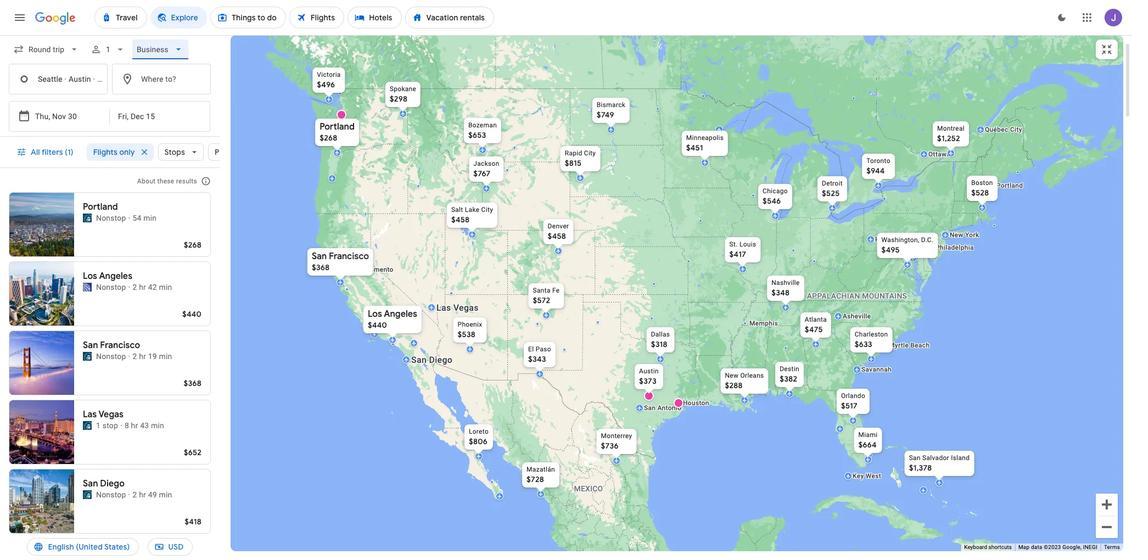 Task type: locate. For each thing, give the bounding box(es) containing it.
 image left 54
[[128, 213, 130, 224]]

0 horizontal spatial las vegas
[[83, 409, 124, 420]]

0 horizontal spatial francisco
[[100, 340, 140, 351]]

data
[[1031, 544, 1043, 550]]

1 horizontal spatial $458
[[548, 231, 566, 241]]

change appearance image
[[1049, 4, 1075, 31]]

english (united states) button
[[27, 534, 139, 560]]

vegas inside 'map' region
[[453, 303, 479, 313]]

nonstop
[[96, 214, 126, 222], [96, 283, 126, 292], [96, 352, 126, 361], [96, 490, 126, 499]]

1 vertical spatial $440
[[368, 320, 387, 330]]

houston right antonio
[[683, 399, 709, 407]]

1 horizontal spatial las vegas
[[437, 303, 479, 313]]

nonstop down the los angeles
[[96, 283, 126, 292]]

1 horizontal spatial new
[[950, 231, 964, 239]]

toronto
[[867, 157, 891, 165]]

1 horizontal spatial los
[[368, 309, 382, 320]]

3 alaska image from the top
[[83, 490, 92, 499]]

0 vertical spatial 2
[[133, 283, 137, 292]]

2 horizontal spatial portland
[[997, 182, 1023, 189]]

city right lake
[[481, 206, 493, 214]]

2 vertical spatial portland
[[83, 202, 118, 213]]

flights only
[[93, 147, 135, 157]]

3 2 from the top
[[133, 490, 137, 499]]

1 horizontal spatial ·
[[93, 74, 95, 83]]

1 vertical spatial los
[[368, 309, 382, 320]]

austin
[[69, 74, 91, 83], [639, 367, 659, 375]]

0 horizontal spatial $268
[[184, 240, 202, 250]]

0 horizontal spatial $458
[[451, 215, 470, 225]]

2 horizontal spatial ·
[[129, 74, 131, 83]]

 image left 2 hr 42 min
[[128, 282, 130, 293]]

houston
[[97, 74, 127, 83], [683, 399, 709, 407]]

1 vertical spatial austin
[[639, 367, 659, 375]]

2 horizontal spatial city
[[1010, 126, 1023, 133]]

528 US dollars text field
[[972, 188, 989, 198]]

2 vertical spatial  image
[[128, 351, 130, 362]]

368 US dollars text field
[[312, 263, 330, 272]]

0 vertical spatial  image
[[128, 213, 130, 224]]

4 nonstop from the top
[[96, 490, 126, 499]]

440 US dollars text field
[[368, 320, 387, 330]]

$653
[[468, 130, 486, 140]]

0 vertical spatial portland
[[320, 121, 355, 132]]

1 horizontal spatial $268
[[320, 133, 337, 143]]

1 vertical spatial francisco
[[100, 340, 140, 351]]

english (united states)
[[48, 542, 130, 552]]

0 horizontal spatial ·
[[64, 74, 67, 83]]

440 US dollars text field
[[182, 309, 202, 319]]

0 horizontal spatial new
[[725, 372, 739, 379]]

beach
[[911, 342, 930, 349]]

458 US dollars text field
[[548, 231, 566, 241]]

vegas up stop on the bottom left of the page
[[99, 409, 124, 420]]

2 left 19
[[133, 352, 137, 361]]

 image for portland
[[128, 213, 130, 224]]

0 horizontal spatial houston
[[97, 74, 127, 83]]

0 horizontal spatial angeles
[[99, 271, 132, 282]]

$1,252
[[937, 133, 960, 143]]

 image left 2 hr 19 min
[[128, 351, 130, 362]]

1 button
[[86, 36, 130, 63]]

angeles inside los angeles $440
[[384, 309, 417, 320]]

0 horizontal spatial city
[[481, 206, 493, 214]]

chicago $546
[[763, 187, 788, 206]]

$440
[[182, 309, 202, 319], [368, 320, 387, 330]]

vegas up phoenix on the bottom
[[453, 303, 479, 313]]

all
[[31, 147, 40, 157]]

only
[[119, 147, 135, 157]]

mazatlán $728
[[527, 466, 555, 484]]

Return text field
[[118, 102, 173, 131]]

angeles for los angeles $440
[[384, 309, 417, 320]]

portland right boston $528
[[997, 182, 1023, 189]]

1 vertical spatial houston
[[683, 399, 709, 407]]

2 alaska image from the top
[[83, 421, 92, 430]]

mexico
[[574, 484, 603, 493]]

none text field inside filters form
[[9, 64, 108, 94]]

0 vertical spatial alaska image
[[83, 352, 92, 361]]

1 horizontal spatial francisco
[[329, 251, 369, 262]]

1 vertical spatial $368
[[184, 378, 202, 388]]

·
[[64, 74, 67, 83], [93, 74, 95, 83], [129, 74, 131, 83]]

$417
[[730, 249, 746, 259]]

0 horizontal spatial $440
[[182, 309, 202, 319]]

austin right "seattle" in the left of the page
[[69, 74, 91, 83]]

results
[[176, 177, 197, 185]]

alaska image for san francisco
[[83, 352, 92, 361]]

1 horizontal spatial boston
[[972, 179, 993, 187]]

boston
[[972, 179, 993, 187], [83, 548, 112, 559]]

price
[[215, 147, 233, 157]]

san diego
[[411, 355, 453, 365], [83, 478, 125, 489]]

0 horizontal spatial 1
[[96, 421, 101, 430]]

nonstop right alaska image
[[96, 214, 126, 222]]

0 vertical spatial $268
[[320, 133, 337, 143]]

418 US dollars text field
[[185, 517, 202, 527]]

city right the rapid
[[584, 149, 596, 157]]

min
[[143, 214, 157, 222], [159, 283, 172, 292], [159, 352, 172, 361], [151, 421, 164, 430], [159, 490, 172, 499]]

1 vertical spatial las
[[83, 409, 97, 420]]

1 2 from the top
[[133, 283, 137, 292]]

0 vertical spatial houston
[[97, 74, 127, 83]]

1252 US dollars text field
[[937, 133, 960, 143]]

hr for francisco
[[139, 352, 146, 361]]

francisco for san francisco
[[100, 340, 140, 351]]

$496
[[317, 80, 335, 90]]

alaska image down san francisco
[[83, 352, 92, 361]]

$475
[[805, 325, 823, 334]]

$343
[[528, 354, 546, 364]]

1 horizontal spatial angeles
[[384, 309, 417, 320]]

all filters (1) button
[[10, 139, 82, 165]]

key
[[853, 472, 864, 480]]

2 left 49 at the left of page
[[133, 490, 137, 499]]

1378 US dollars text field
[[909, 463, 932, 473]]

santa
[[533, 287, 551, 294]]

2 vertical spatial 2
[[133, 490, 137, 499]]

san francisco $368
[[312, 251, 369, 272]]

0 vertical spatial las
[[437, 303, 451, 313]]

0 vertical spatial $458
[[451, 215, 470, 225]]

$572
[[533, 295, 550, 305]]

$1,378
[[909, 463, 932, 473]]

alaska image up english (united states)
[[83, 490, 92, 499]]

hr left 19
[[139, 352, 146, 361]]

$728
[[527, 474, 544, 484]]

944 US dollars text field
[[867, 166, 885, 176]]

0 vertical spatial vegas
[[453, 303, 479, 313]]

0 vertical spatial boston
[[972, 179, 993, 187]]

loading results progress bar
[[0, 35, 1132, 37]]

usd
[[168, 542, 184, 552]]

hr left 42
[[139, 283, 146, 292]]

0 horizontal spatial vegas
[[99, 409, 124, 420]]

1 for 1 stop
[[96, 421, 101, 430]]

angeles for los angeles
[[99, 271, 132, 282]]

1 horizontal spatial diego
[[429, 355, 453, 365]]

8
[[125, 421, 129, 430]]

2 hr 19 min
[[133, 352, 172, 361]]

1 vertical spatial angeles
[[384, 309, 417, 320]]

0 horizontal spatial diego
[[100, 478, 125, 489]]

san
[[312, 251, 327, 262], [83, 340, 98, 351], [411, 355, 427, 365], [644, 404, 656, 412], [909, 454, 921, 462], [83, 478, 98, 489]]

1 horizontal spatial $440
[[368, 320, 387, 330]]

1 left stop on the bottom left of the page
[[96, 421, 101, 430]]

1 vertical spatial 1
[[96, 421, 101, 430]]

francisco inside san francisco $368
[[329, 251, 369, 262]]

1 horizontal spatial san diego
[[411, 355, 453, 365]]

francisco for san francisco $368
[[329, 251, 369, 262]]

price button
[[208, 139, 252, 165]]

0 vertical spatial new
[[950, 231, 964, 239]]

1 vertical spatial city
[[584, 149, 596, 157]]

new for new orleans $288
[[725, 372, 739, 379]]

54 min
[[133, 214, 157, 222]]

3  image from the top
[[128, 351, 130, 362]]

0 vertical spatial san diego
[[411, 355, 453, 365]]

new up philadelphia
[[950, 231, 964, 239]]

1 inside popup button
[[106, 45, 111, 54]]

new up $288
[[725, 372, 739, 379]]

1 vertical spatial new
[[725, 372, 739, 379]]

0 vertical spatial city
[[1010, 126, 1023, 133]]

washington,
[[882, 236, 920, 244]]

$458 down 'denver'
[[548, 231, 566, 241]]

ottawa
[[929, 150, 951, 158]]

alaska image for san diego
[[83, 490, 92, 499]]

664 US dollars text field
[[859, 440, 877, 450]]

49
[[148, 490, 157, 499]]

nonstop for san diego
[[96, 490, 126, 499]]

0 vertical spatial 1
[[106, 45, 111, 54]]

 image
[[128, 489, 130, 500]]

1 horizontal spatial vegas
[[453, 303, 479, 313]]

$348
[[772, 288, 790, 298]]

1 horizontal spatial 1
[[106, 45, 111, 54]]

2 2 from the top
[[133, 352, 137, 361]]

filters form
[[0, 35, 220, 137]]

0 horizontal spatial austin
[[69, 74, 91, 83]]

0 vertical spatial $440
[[182, 309, 202, 319]]

$458 down salt
[[451, 215, 470, 225]]

0 vertical spatial angeles
[[99, 271, 132, 282]]

0 vertical spatial los
[[83, 271, 97, 282]]

alaska image
[[83, 214, 92, 222]]

shortcuts
[[989, 544, 1012, 550]]

$368
[[312, 263, 330, 272], [184, 378, 202, 388]]

las vegas up phoenix on the bottom
[[437, 303, 479, 313]]

city inside rapid city $815
[[584, 149, 596, 157]]

298 US dollars text field
[[390, 94, 408, 104]]

loreto $806
[[469, 428, 489, 446]]

charleston
[[855, 331, 888, 338]]

2 nonstop from the top
[[96, 283, 126, 292]]

denver
[[548, 222, 569, 230]]

philadelphia
[[936, 244, 974, 252]]

boston right english
[[83, 548, 112, 559]]

las right los angeles $440
[[437, 303, 451, 313]]

hr for angeles
[[139, 283, 146, 292]]

alaska image left 1 stop
[[83, 421, 92, 430]]

las up 1 stop
[[83, 409, 97, 420]]

2 vertical spatial city
[[481, 206, 493, 214]]

$451
[[686, 143, 703, 153]]

1 horizontal spatial austin
[[639, 367, 659, 375]]

©2023
[[1044, 544, 1061, 550]]

0 vertical spatial francisco
[[329, 251, 369, 262]]

min right 42
[[159, 283, 172, 292]]

1 horizontal spatial houston
[[683, 399, 709, 407]]

mountains
[[862, 292, 907, 300]]

None text field
[[9, 64, 108, 94]]

$528
[[972, 188, 989, 198]]

new for new york
[[950, 231, 964, 239]]

st.
[[730, 241, 738, 248]]

2 left 42
[[133, 283, 137, 292]]

288 US dollars text field
[[725, 381, 743, 390]]

749 US dollars text field
[[597, 110, 614, 120]]

1 vertical spatial  image
[[128, 282, 130, 293]]

about these results
[[137, 177, 197, 185]]

2 hr 42 min
[[133, 283, 172, 292]]

san diego inside 'map' region
[[411, 355, 453, 365]]

los up $440 text box at the bottom left
[[368, 309, 382, 320]]

1 · from the left
[[64, 74, 67, 83]]

572 US dollars text field
[[533, 295, 550, 305]]

memphis
[[750, 320, 778, 327]]

keyboard
[[964, 544, 987, 550]]

boston inside 'map' region
[[972, 179, 993, 187]]

portland up alaska image
[[83, 202, 118, 213]]

Departure text field
[[35, 102, 86, 131]]

1 horizontal spatial city
[[584, 149, 596, 157]]

los angeles $440
[[368, 309, 417, 330]]

0 vertical spatial $368
[[312, 263, 330, 272]]

las vegas up 1 stop
[[83, 409, 124, 420]]

victoria $496
[[317, 71, 341, 90]]

$736
[[601, 441, 619, 451]]

1 up seattle · austin · houston ·
[[106, 45, 111, 54]]

517 US dollars text field
[[841, 401, 858, 411]]

1 horizontal spatial $368
[[312, 263, 330, 272]]

austin up $373
[[639, 367, 659, 375]]

city right the québec
[[1010, 126, 1023, 133]]

min right 49 at the left of page
[[159, 490, 172, 499]]

538 US dollars text field
[[458, 330, 476, 339]]

orleans
[[741, 372, 764, 379]]

1 vertical spatial san diego
[[83, 478, 125, 489]]

nonstop left "2 hr 49 min"
[[96, 490, 126, 499]]

york
[[965, 231, 979, 239]]

0 vertical spatial diego
[[429, 355, 453, 365]]

8 hr 43 min
[[125, 421, 164, 430]]

min right 19
[[159, 352, 172, 361]]

mazatlán
[[527, 466, 555, 473]]

1  image from the top
[[128, 213, 130, 224]]

$458 inside denver $458
[[548, 231, 566, 241]]

dallas $318
[[651, 331, 670, 349]]

$525
[[822, 188, 840, 198]]

1 nonstop from the top
[[96, 214, 126, 222]]

458 US dollars text field
[[451, 215, 470, 225]]

0 vertical spatial austin
[[69, 74, 91, 83]]

1 vertical spatial $268
[[184, 240, 202, 250]]

houston inside filters form
[[97, 74, 127, 83]]

main menu image
[[13, 11, 26, 24]]

austin inside filters form
[[69, 74, 91, 83]]

343 US dollars text field
[[528, 354, 546, 364]]

1 vertical spatial $458
[[548, 231, 566, 241]]

0 horizontal spatial boston
[[83, 548, 112, 559]]

1 vertical spatial 2
[[133, 352, 137, 361]]

0 vertical spatial las vegas
[[437, 303, 479, 313]]

los for los angeles $440
[[368, 309, 382, 320]]

angeles
[[99, 271, 132, 282], [384, 309, 417, 320]]

1 horizontal spatial las
[[437, 303, 451, 313]]

$495
[[882, 245, 900, 255]]

2 vertical spatial alaska image
[[83, 490, 92, 499]]

los inside los angeles $440
[[368, 309, 382, 320]]

1 vertical spatial boston
[[83, 548, 112, 559]]

houston down 1 popup button
[[97, 74, 127, 83]]

815 US dollars text field
[[565, 158, 582, 168]]

alaska image
[[83, 352, 92, 361], [83, 421, 92, 430], [83, 490, 92, 499]]

hr right 8
[[131, 421, 138, 430]]

boston up the $528 text box
[[972, 179, 993, 187]]

3 nonstop from the top
[[96, 352, 126, 361]]

dallas
[[651, 331, 670, 338]]

2  image from the top
[[128, 282, 130, 293]]

1 vertical spatial alaska image
[[83, 421, 92, 430]]

san inside san salvador island $1,378
[[909, 454, 921, 462]]

0 horizontal spatial los
[[83, 271, 97, 282]]

 image
[[128, 213, 130, 224], [128, 282, 130, 293], [128, 351, 130, 362]]

st. louis $417
[[730, 241, 756, 259]]

hr left 49 at the left of page
[[139, 490, 146, 499]]

portland up 268 us dollars text field
[[320, 121, 355, 132]]

los up united image
[[83, 271, 97, 282]]

653 US dollars text field
[[468, 130, 486, 140]]

bismarck
[[597, 101, 626, 109]]

seattle
[[38, 74, 62, 83]]

2 for los angeles
[[133, 283, 137, 292]]

boston $528
[[972, 179, 993, 198]]

francisco up sacramento
[[329, 251, 369, 262]]

francisco up 2 hr 19 min
[[100, 340, 140, 351]]

1 for 1
[[106, 45, 111, 54]]

new inside new orleans $288
[[725, 372, 739, 379]]

inegi
[[1083, 544, 1098, 550]]

1 alaska image from the top
[[83, 352, 92, 361]]

appalachian
[[807, 292, 860, 300]]

las vegas inside 'map' region
[[437, 303, 479, 313]]

terms link
[[1104, 544, 1120, 550]]

louis
[[740, 241, 756, 248]]

767 US dollars text field
[[474, 169, 491, 178]]

nonstop down san francisco
[[96, 352, 126, 361]]

None field
[[9, 40, 84, 59], [133, 40, 188, 59], [9, 40, 84, 59], [133, 40, 188, 59]]

paso
[[536, 345, 551, 353]]



Task type: describe. For each thing, give the bounding box(es) containing it.
pittsburgh
[[875, 236, 908, 243]]

view smaller map image
[[1101, 43, 1114, 56]]

antonio
[[658, 404, 682, 412]]

$418
[[185, 517, 202, 527]]

united image
[[83, 283, 92, 292]]

spokane
[[390, 85, 416, 93]]

min for san diego
[[159, 490, 172, 499]]

0 horizontal spatial san diego
[[83, 478, 125, 489]]

myrtle
[[889, 342, 909, 349]]

atlanta
[[805, 316, 827, 323]]

boston for boston
[[83, 548, 112, 559]]

orlando
[[841, 392, 866, 400]]

d.c.
[[921, 236, 934, 244]]

 image for san francisco
[[128, 351, 130, 362]]

hr for diego
[[139, 490, 146, 499]]

1 vertical spatial vegas
[[99, 409, 124, 420]]

denver $458
[[548, 222, 569, 241]]

min for san francisco
[[159, 352, 172, 361]]

42
[[148, 283, 157, 292]]

268 US dollars text field
[[184, 240, 202, 250]]

toronto $944
[[867, 157, 891, 176]]

stops
[[164, 147, 185, 157]]

$368 inside san francisco $368
[[312, 263, 330, 272]]

city for rapid city $815
[[584, 149, 596, 157]]

0 horizontal spatial $368
[[184, 378, 202, 388]]

nonstop for los angeles
[[96, 283, 126, 292]]

spokane $298
[[390, 85, 416, 104]]

652 US dollars text field
[[184, 448, 202, 457]]

496 US dollars text field
[[317, 80, 335, 90]]

0 horizontal spatial las
[[83, 409, 97, 420]]

rapid city $815
[[565, 149, 596, 168]]

1 vertical spatial portland
[[997, 182, 1023, 189]]

$458 inside salt lake city $458
[[451, 215, 470, 225]]

min right 43
[[151, 421, 164, 430]]

728 US dollars text field
[[527, 474, 544, 484]]

flights only button
[[87, 139, 154, 165]]

min for los angeles
[[159, 283, 172, 292]]

475 US dollars text field
[[805, 325, 823, 334]]

google,
[[1063, 544, 1082, 550]]

Where to? text field
[[112, 64, 211, 94]]

savannah
[[862, 366, 892, 373]]

nonstop for san francisco
[[96, 352, 126, 361]]

austin inside 'map' region
[[639, 367, 659, 375]]

$382
[[780, 374, 798, 384]]

monterrey
[[601, 432, 632, 440]]

montreal
[[937, 125, 965, 132]]

19
[[148, 352, 157, 361]]

2 for san francisco
[[133, 352, 137, 361]]

rapid
[[565, 149, 582, 157]]

$538
[[458, 330, 476, 339]]

2 for san diego
[[133, 490, 137, 499]]

1 vertical spatial diego
[[100, 478, 125, 489]]

city for québec city
[[1010, 126, 1023, 133]]

las inside 'map' region
[[437, 303, 451, 313]]

268 US dollars text field
[[320, 133, 337, 143]]

$944
[[867, 166, 885, 176]]

about these results image
[[193, 168, 219, 194]]

santa fe $572
[[533, 287, 560, 305]]

jackson
[[474, 160, 500, 168]]

myrtle beach
[[889, 342, 930, 349]]

phoenix
[[458, 321, 482, 328]]

seattle · austin · houston ·
[[38, 74, 133, 83]]

loreto
[[469, 428, 489, 436]]

318 US dollars text field
[[651, 339, 668, 349]]

451 US dollars text field
[[686, 143, 703, 153]]

san inside san francisco $368
[[312, 251, 327, 262]]

orlando $517
[[841, 392, 866, 411]]

1 stop
[[96, 421, 118, 430]]

miami
[[859, 431, 878, 439]]

3 · from the left
[[129, 74, 131, 83]]

43
[[140, 421, 149, 430]]

san francisco
[[83, 340, 140, 351]]

1 horizontal spatial portland
[[320, 121, 355, 132]]

boston for boston $528
[[972, 179, 993, 187]]

1 vertical spatial las vegas
[[83, 409, 124, 420]]

west
[[866, 472, 881, 480]]

los for los angeles
[[83, 271, 97, 282]]

417 US dollars text field
[[730, 249, 746, 259]]

lake
[[465, 206, 480, 214]]

states)
[[104, 542, 130, 552]]

368 US dollars text field
[[184, 378, 202, 388]]

charleston $633
[[855, 331, 888, 349]]

diego inside 'map' region
[[429, 355, 453, 365]]

(united
[[76, 542, 103, 552]]

map region
[[183, 0, 1132, 560]]

portland $268
[[320, 121, 355, 143]]

373 US dollars text field
[[639, 376, 657, 386]]

salt
[[451, 206, 463, 214]]

keyboard shortcuts
[[964, 544, 1012, 550]]

546 US dollars text field
[[763, 196, 781, 206]]

austin $373
[[639, 367, 659, 386]]

montreal $1,252
[[937, 125, 965, 143]]

island
[[951, 454, 970, 462]]

bozeman
[[468, 121, 497, 129]]

$815
[[565, 158, 582, 168]]

$806
[[469, 437, 488, 446]]

806 US dollars text field
[[469, 437, 488, 446]]

nashville
[[772, 279, 800, 287]]

detroit $525
[[822, 180, 843, 198]]

736 US dollars text field
[[601, 441, 619, 451]]

alaska image for las vegas
[[83, 421, 92, 430]]

appalachian mountains
[[807, 292, 907, 300]]

victoria
[[317, 71, 341, 79]]

0 horizontal spatial portland
[[83, 202, 118, 213]]

min right 54
[[143, 214, 157, 222]]

salt lake city $458
[[451, 206, 493, 225]]

nonstop for portland
[[96, 214, 126, 222]]

phoenix $538
[[458, 321, 482, 339]]

$268 inside portland $268
[[320, 133, 337, 143]]

495 US dollars text field
[[882, 245, 900, 255]]

destin
[[780, 365, 800, 373]]

san antonio
[[644, 404, 682, 412]]

$749
[[597, 110, 614, 120]]

525 US dollars text field
[[822, 188, 840, 198]]

348 US dollars text field
[[772, 288, 790, 298]]

633 US dollars text field
[[855, 339, 873, 349]]

city inside salt lake city $458
[[481, 206, 493, 214]]

about
[[137, 177, 156, 185]]

québec city
[[985, 126, 1023, 133]]

2 · from the left
[[93, 74, 95, 83]]

$318
[[651, 339, 668, 349]]

bismarck $749
[[597, 101, 626, 120]]

flights
[[93, 147, 118, 157]]

terms
[[1104, 544, 1120, 550]]

usd button
[[147, 534, 192, 560]]

jackson $767
[[474, 160, 500, 178]]

 image for los angeles
[[128, 282, 130, 293]]

$652
[[184, 448, 202, 457]]

stops button
[[158, 139, 204, 165]]

2 hr 49 min
[[133, 490, 172, 499]]

houston inside 'map' region
[[683, 399, 709, 407]]

english
[[48, 542, 74, 552]]

$440 inside los angeles $440
[[368, 320, 387, 330]]

bozeman $653
[[468, 121, 497, 140]]

382 US dollars text field
[[780, 374, 798, 384]]

sacramento
[[356, 266, 394, 273]]



Task type: vqa. For each thing, say whether or not it's contained in the screenshot.
2nd the stops
no



